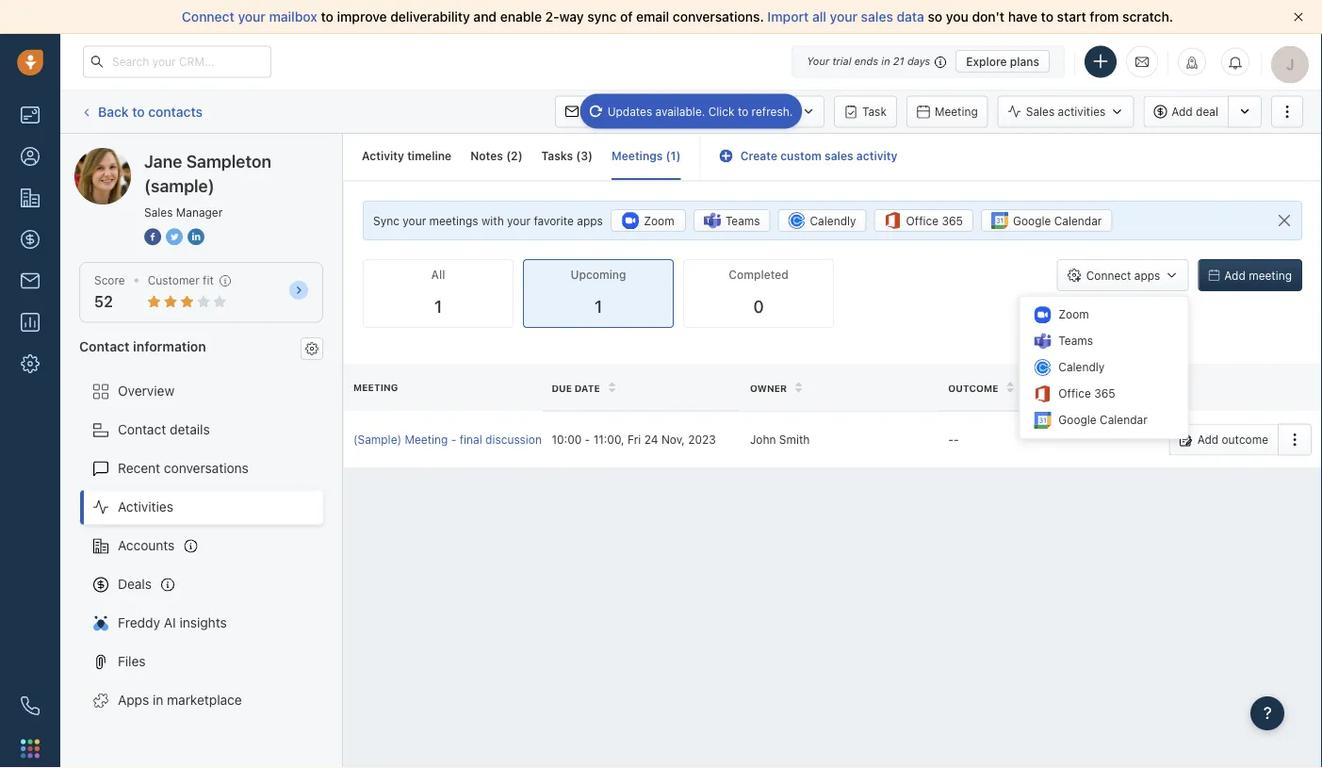 Task type: vqa. For each thing, say whether or not it's contained in the screenshot.
the top Meeting
yes



Task type: locate. For each thing, give the bounding box(es) containing it.
meeting down "explore"
[[935, 105, 978, 118]]

sync
[[373, 214, 400, 227]]

all
[[813, 9, 827, 25]]

52
[[94, 293, 113, 311]]

teams
[[726, 214, 760, 227], [1059, 334, 1094, 348]]

1 horizontal spatial 1
[[595, 297, 603, 317]]

0 horizontal spatial jane
[[112, 148, 141, 163]]

from
[[1090, 9, 1120, 25]]

0 horizontal spatial zoom
[[644, 214, 675, 227]]

jane down back
[[112, 148, 141, 163]]

connect down google calendar button
[[1087, 269, 1132, 282]]

in left 21
[[882, 55, 891, 67]]

your left mailbox in the top of the page
[[238, 9, 266, 25]]

1 vertical spatial deal
[[599, 433, 622, 446]]

meetings
[[612, 149, 663, 163]]

0 vertical spatial 365
[[942, 214, 964, 227]]

1 vertical spatial add
[[1225, 269, 1246, 282]]

custom
[[781, 149, 822, 163]]

3 ) from the left
[[677, 149, 681, 163]]

connect
[[182, 9, 235, 25], [1087, 269, 1132, 282]]

Search your CRM... text field
[[83, 46, 272, 78]]

fit
[[203, 274, 214, 287]]

sales for sales manager
[[144, 206, 173, 219]]

1 horizontal spatial calendly
[[1059, 361, 1105, 374]]

call link
[[632, 96, 690, 128]]

sales for sales activities
[[1027, 105, 1055, 118]]

calendly inside 'button'
[[810, 214, 857, 227]]

1 vertical spatial teams
[[1059, 334, 1094, 348]]

0 vertical spatial zoom
[[644, 214, 675, 227]]

discussion
[[486, 433, 542, 446]]

task button
[[835, 96, 898, 128]]

0 vertical spatial sales
[[1027, 105, 1055, 118]]

teams inside button
[[726, 214, 760, 227]]

connect your mailbox link
[[182, 9, 321, 25]]

apps
[[118, 693, 149, 708]]

meeting up (sample)
[[354, 382, 398, 393]]

your
[[238, 9, 266, 25], [830, 9, 858, 25], [403, 214, 426, 227], [507, 214, 531, 227]]

0 horizontal spatial teams
[[726, 214, 760, 227]]

3 ( from the left
[[666, 149, 671, 163]]

0 horizontal spatial in
[[153, 693, 163, 708]]

1 for all
[[435, 297, 442, 317]]

calendly button
[[778, 209, 867, 232]]

0 horizontal spatial office 365
[[907, 214, 964, 227]]

( right notes
[[506, 149, 511, 163]]

connect inside button
[[1087, 269, 1132, 282]]

0 horizontal spatial 365
[[942, 214, 964, 227]]

outcome
[[1222, 433, 1269, 446]]

0 vertical spatial teams
[[726, 214, 760, 227]]

completed
[[729, 268, 789, 282]]

apps
[[577, 214, 603, 227], [1135, 269, 1161, 282]]

0 horizontal spatial deal
[[599, 433, 622, 446]]

add deal button
[[1144, 96, 1229, 128]]

(sample) up sales manager
[[144, 175, 215, 196]]

1 horizontal spatial apps
[[1135, 269, 1161, 282]]

add for add deal
[[1172, 105, 1193, 118]]

0 horizontal spatial connect
[[182, 9, 235, 25]]

1 vertical spatial office
[[1059, 387, 1092, 400]]

--
[[949, 433, 960, 446]]

) for notes ( 2 )
[[518, 149, 523, 163]]

0 horizontal spatial office
[[907, 214, 939, 227]]

2 horizontal spatial )
[[677, 149, 681, 163]]

sales up facebook circled icon
[[144, 206, 173, 219]]

0 vertical spatial calendly
[[810, 214, 857, 227]]

task
[[863, 105, 887, 118]]

way
[[560, 9, 584, 25]]

1 horizontal spatial meeting
[[405, 433, 448, 446]]

0 horizontal spatial sales
[[144, 206, 173, 219]]

0 vertical spatial contact
[[79, 338, 130, 354]]

customer fit
[[148, 274, 214, 287]]

2 - from the left
[[585, 433, 591, 446]]

add inside button
[[1172, 105, 1193, 118]]

2 horizontal spatial (
[[666, 149, 671, 163]]

meeting left final
[[405, 433, 448, 446]]

1 ( from the left
[[506, 149, 511, 163]]

create
[[741, 149, 778, 163]]

sms
[[759, 105, 784, 118]]

add inside button
[[1225, 269, 1246, 282]]

1 vertical spatial 365
[[1095, 387, 1116, 400]]

1 horizontal spatial zoom
[[1059, 308, 1090, 321]]

1 right meetings
[[671, 149, 677, 163]]

1 horizontal spatial connect
[[1087, 269, 1132, 282]]

in right apps
[[153, 693, 163, 708]]

0 vertical spatial google calendar
[[1014, 214, 1103, 227]]

contacts
[[148, 104, 203, 119]]

10:00 - 11:00, fri 24 nov, 2023
[[552, 433, 716, 446]]

0 vertical spatial add
[[1172, 105, 1193, 118]]

back to contacts
[[98, 104, 203, 119]]

plans
[[1011, 55, 1040, 68]]

1 for upcoming
[[595, 297, 603, 317]]

1 horizontal spatial deal
[[1197, 105, 1219, 118]]

jane down contacts
[[144, 151, 182, 171]]

to right back
[[132, 104, 145, 119]]

1 horizontal spatial sales
[[862, 9, 894, 25]]

sync your meetings with your favorite apps
[[373, 214, 603, 227]]

1 horizontal spatial add
[[1198, 433, 1219, 446]]

calendly
[[810, 214, 857, 227], [1059, 361, 1105, 374]]

0 vertical spatial meeting
[[935, 105, 978, 118]]

0 vertical spatial google
[[1014, 214, 1052, 227]]

1 down all
[[435, 297, 442, 317]]

ends
[[855, 55, 879, 67]]

facebook circled image
[[144, 226, 161, 247]]

1 horizontal spatial 365
[[1095, 387, 1116, 400]]

1 ) from the left
[[518, 149, 523, 163]]

improve
[[337, 9, 387, 25]]

contact for contact information
[[79, 338, 130, 354]]

start
[[1058, 9, 1087, 25]]

)
[[518, 149, 523, 163], [588, 149, 593, 163], [677, 149, 681, 163]]

refresh.
[[752, 105, 793, 118]]

) right tasks
[[588, 149, 593, 163]]

tasks
[[542, 149, 573, 163]]

to
[[321, 9, 334, 25], [1042, 9, 1054, 25], [132, 104, 145, 119], [738, 105, 749, 118]]

activities
[[1058, 105, 1106, 118]]

1 - from the left
[[451, 433, 457, 446]]

0 vertical spatial office
[[907, 214, 939, 227]]

add deal
[[1172, 105, 1219, 118]]

) right notes
[[518, 149, 523, 163]]

) right meetings
[[677, 149, 681, 163]]

1 vertical spatial office 365
[[1059, 387, 1116, 400]]

accounts
[[118, 538, 175, 554]]

0 vertical spatial deal
[[1197, 105, 1219, 118]]

1 vertical spatial google
[[1059, 414, 1097, 427]]

24
[[645, 433, 659, 446]]

activity
[[857, 149, 898, 163]]

date
[[575, 383, 600, 394]]

sampleton down contacts
[[145, 148, 210, 163]]

1 down the upcoming
[[595, 297, 603, 317]]

google calendar
[[1014, 214, 1103, 227], [1059, 414, 1148, 427]]

outcome
[[949, 383, 999, 394]]

teams up 'completed'
[[726, 214, 760, 227]]

smith
[[780, 433, 810, 446]]

back
[[98, 104, 129, 119]]

connect up search your crm... text field
[[182, 9, 235, 25]]

zoom down meetings ( 1 )
[[644, 214, 675, 227]]

0 horizontal spatial sales
[[825, 149, 854, 163]]

0 horizontal spatial 1
[[435, 297, 442, 317]]

files
[[118, 654, 146, 670]]

2 ( from the left
[[576, 149, 581, 163]]

john smith
[[750, 433, 810, 446]]

sales left "activity"
[[825, 149, 854, 163]]

2 ) from the left
[[588, 149, 593, 163]]

( right meetings
[[666, 149, 671, 163]]

office inside button
[[907, 214, 939, 227]]

deal
[[1197, 105, 1219, 118], [599, 433, 622, 446]]

deal inside "link"
[[599, 433, 622, 446]]

1 horizontal spatial google
[[1059, 414, 1097, 427]]

connect for connect apps
[[1087, 269, 1132, 282]]

all
[[431, 268, 445, 282]]

0 vertical spatial calendar
[[1055, 214, 1103, 227]]

email image
[[1136, 54, 1149, 70]]

(sample)
[[213, 148, 267, 163], [144, 175, 215, 196]]

sales manager
[[144, 206, 223, 219]]

about
[[545, 433, 576, 446]]

tasks ( 3 )
[[542, 149, 593, 163]]

0 horizontal spatial (
[[506, 149, 511, 163]]

(sample) up manager
[[213, 148, 267, 163]]

0 horizontal spatial apps
[[577, 214, 603, 227]]

1
[[671, 149, 677, 163], [435, 297, 442, 317], [595, 297, 603, 317]]

2 vertical spatial meeting
[[405, 433, 448, 446]]

data
[[897, 9, 925, 25]]

updates available. click to refresh.
[[608, 105, 793, 118]]

office
[[907, 214, 939, 227], [1059, 387, 1092, 400]]

connect apps button
[[1058, 259, 1189, 291]]

0 vertical spatial in
[[882, 55, 891, 67]]

sales
[[1027, 105, 1055, 118], [144, 206, 173, 219]]

jane sampleton (sample) down contacts
[[112, 148, 267, 163]]

freddy
[[118, 615, 160, 631]]

contact down 52
[[79, 338, 130, 354]]

1 horizontal spatial office
[[1059, 387, 1092, 400]]

meetings
[[430, 214, 479, 227]]

1 vertical spatial calendar
[[1100, 414, 1148, 427]]

jane sampleton (sample) up manager
[[144, 151, 271, 196]]

0 vertical spatial office 365
[[907, 214, 964, 227]]

your right sync
[[403, 214, 426, 227]]

0 horizontal spatial meeting
[[354, 382, 398, 393]]

( for 1
[[666, 149, 671, 163]]

contact for contact details
[[118, 422, 166, 438]]

0 horizontal spatial add
[[1172, 105, 1193, 118]]

1 horizontal spatial (
[[576, 149, 581, 163]]

0 horizontal spatial )
[[518, 149, 523, 163]]

(sample) meeting - final discussion about the deal
[[354, 433, 622, 446]]

deals
[[118, 577, 152, 592]]

zoom down connect apps dropdown button
[[1059, 308, 1090, 321]]

2 vertical spatial add
[[1198, 433, 1219, 446]]

1 vertical spatial connect
[[1087, 269, 1132, 282]]

sales left activities in the top of the page
[[1027, 105, 1055, 118]]

1 horizontal spatial sales
[[1027, 105, 1055, 118]]

-
[[451, 433, 457, 446], [585, 433, 591, 446], [949, 433, 954, 446], [954, 433, 960, 446]]

teams down connect apps dropdown button
[[1059, 334, 1094, 348]]

available.
[[656, 105, 706, 118]]

sales left data
[[862, 9, 894, 25]]

1 horizontal spatial )
[[588, 149, 593, 163]]

2 horizontal spatial add
[[1225, 269, 1246, 282]]

1 vertical spatial contact
[[118, 422, 166, 438]]

2 horizontal spatial meeting
[[935, 105, 978, 118]]

contact details
[[118, 422, 210, 438]]

office 365 inside office 365 button
[[907, 214, 964, 227]]

1 vertical spatial apps
[[1135, 269, 1161, 282]]

contact up recent
[[118, 422, 166, 438]]

nov,
[[662, 433, 685, 446]]

0 horizontal spatial calendly
[[810, 214, 857, 227]]

( for 3
[[576, 149, 581, 163]]

sms button
[[731, 96, 793, 128]]

connect for connect your mailbox to improve deliverability and enable 2-way sync of email conversations. import all your sales data so you don't have to start from scratch.
[[182, 9, 235, 25]]

google calendar inside button
[[1014, 214, 1103, 227]]

back to contacts link
[[79, 97, 204, 127]]

twitter circled image
[[166, 226, 183, 247]]

(sample)
[[354, 433, 402, 446]]

1 vertical spatial meeting
[[354, 382, 398, 393]]

0 vertical spatial connect
[[182, 9, 235, 25]]

( right tasks
[[576, 149, 581, 163]]

apps inside button
[[1135, 269, 1161, 282]]

1 horizontal spatial jane
[[144, 151, 182, 171]]

add inside button
[[1198, 433, 1219, 446]]

0 horizontal spatial google
[[1014, 214, 1052, 227]]

phone element
[[11, 687, 49, 725]]

1 vertical spatial sales
[[144, 206, 173, 219]]



Task type: describe. For each thing, give the bounding box(es) containing it.
1 horizontal spatial office 365
[[1059, 387, 1116, 400]]

updates available. click to refresh. link
[[580, 94, 803, 129]]

create custom sales activity
[[741, 149, 898, 163]]

call button
[[632, 96, 690, 128]]

1 vertical spatial calendly
[[1059, 361, 1105, 374]]

you
[[947, 9, 969, 25]]

enable
[[500, 9, 542, 25]]

conversations
[[164, 461, 249, 476]]

deliverability
[[391, 9, 470, 25]]

0 vertical spatial apps
[[577, 214, 603, 227]]

sampleton up manager
[[186, 151, 271, 171]]

3 - from the left
[[949, 433, 954, 446]]

activities
[[118, 499, 173, 515]]

add for add outcome
[[1198, 433, 1219, 446]]

email
[[636, 9, 670, 25]]

add for add meeting
[[1225, 269, 1246, 282]]

import
[[768, 9, 809, 25]]

customer
[[148, 274, 200, 287]]

favorite
[[534, 214, 574, 227]]

close image
[[1295, 12, 1304, 22]]

your right all
[[830, 9, 858, 25]]

your trial ends in 21 days
[[807, 55, 931, 67]]

mailbox
[[269, 9, 318, 25]]

1 horizontal spatial in
[[882, 55, 891, 67]]

due date
[[552, 383, 600, 394]]

add meeting
[[1225, 269, 1293, 282]]

sync
[[588, 9, 617, 25]]

mng settings image
[[305, 342, 319, 355]]

52 button
[[94, 293, 113, 311]]

days
[[908, 55, 931, 67]]

- inside "link"
[[451, 433, 457, 446]]

call
[[660, 105, 680, 118]]

john
[[750, 433, 776, 446]]

meeting inside "link"
[[405, 433, 448, 446]]

1 vertical spatial zoom
[[1059, 308, 1090, 321]]

activity timeline
[[362, 149, 452, 163]]

freshworks switcher image
[[21, 740, 40, 758]]

connect apps button
[[1058, 259, 1189, 291]]

explore plans
[[967, 55, 1040, 68]]

score 52
[[94, 274, 125, 311]]

insights
[[180, 615, 227, 631]]

phone image
[[21, 697, 40, 716]]

explore plans link
[[956, 50, 1050, 73]]

to right click
[[738, 105, 749, 118]]

meeting inside button
[[935, 105, 978, 118]]

calendar inside button
[[1055, 214, 1103, 227]]

365 inside button
[[942, 214, 964, 227]]

activity
[[362, 149, 404, 163]]

create custom sales activity link
[[720, 149, 898, 163]]

2-
[[546, 9, 560, 25]]

1 horizontal spatial teams
[[1059, 334, 1094, 348]]

4 - from the left
[[954, 433, 960, 446]]

(sample) meeting - final discussion about the deal link
[[354, 432, 622, 448]]

email
[[583, 105, 612, 118]]

your
[[807, 55, 830, 67]]

your right "with"
[[507, 214, 531, 227]]

2023
[[688, 433, 716, 446]]

overview
[[118, 383, 175, 399]]

0 vertical spatial sales
[[862, 9, 894, 25]]

) for meetings ( 1 )
[[677, 149, 681, 163]]

sales activities
[[1027, 105, 1106, 118]]

import all your sales data link
[[768, 9, 928, 25]]

the
[[579, 433, 596, 446]]

teams button
[[694, 209, 771, 232]]

linkedin circled image
[[188, 226, 205, 247]]

) for tasks ( 3 )
[[588, 149, 593, 163]]

add outcome button
[[1170, 424, 1279, 456]]

google inside button
[[1014, 214, 1052, 227]]

office 365 button
[[875, 209, 974, 232]]

conversations.
[[673, 9, 764, 25]]

updates
[[608, 105, 653, 118]]

21
[[894, 55, 905, 67]]

google calendar button
[[982, 209, 1113, 232]]

connect apps
[[1087, 269, 1161, 282]]

final
[[460, 433, 482, 446]]

manager
[[176, 206, 223, 219]]

so
[[928, 9, 943, 25]]

notes ( 2 )
[[471, 149, 523, 163]]

contact information
[[79, 338, 206, 354]]

1 vertical spatial google calendar
[[1059, 414, 1148, 427]]

due
[[552, 383, 572, 394]]

freddy ai insights
[[118, 615, 227, 631]]

apps in marketplace
[[118, 693, 242, 708]]

and
[[474, 9, 497, 25]]

1 vertical spatial (sample)
[[144, 175, 215, 196]]

don't
[[973, 9, 1005, 25]]

with
[[482, 214, 504, 227]]

recent
[[118, 461, 160, 476]]

( for 2
[[506, 149, 511, 163]]

2
[[511, 149, 518, 163]]

connect your mailbox to improve deliverability and enable 2-way sync of email conversations. import all your sales data so you don't have to start from scratch.
[[182, 9, 1174, 25]]

timeline
[[407, 149, 452, 163]]

1 vertical spatial sales
[[825, 149, 854, 163]]

to right mailbox in the top of the page
[[321, 9, 334, 25]]

upcoming
[[571, 268, 627, 282]]

fri
[[628, 433, 641, 446]]

score
[[94, 274, 125, 287]]

1 vertical spatial in
[[153, 693, 163, 708]]

zoom inside button
[[644, 214, 675, 227]]

0 vertical spatial (sample)
[[213, 148, 267, 163]]

3
[[581, 149, 588, 163]]

details
[[170, 422, 210, 438]]

10:00
[[552, 433, 582, 446]]

deal inside add deal button
[[1197, 105, 1219, 118]]

recent conversations
[[118, 461, 249, 476]]

scratch.
[[1123, 9, 1174, 25]]

2 horizontal spatial 1
[[671, 149, 677, 163]]

email button
[[555, 96, 622, 128]]

to left start
[[1042, 9, 1054, 25]]

notes
[[471, 149, 503, 163]]

ai
[[164, 615, 176, 631]]



